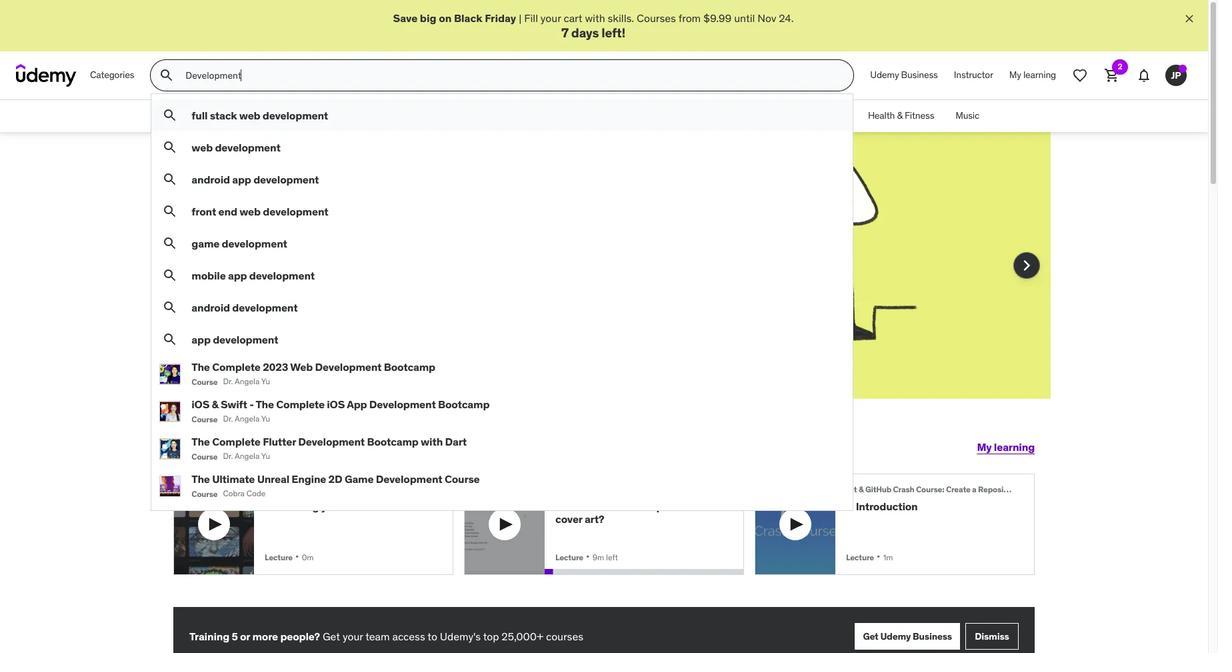 Task type: locate. For each thing, give the bounding box(es) containing it.
0 horizontal spatial to
[[428, 630, 437, 643]]

dismiss button
[[966, 623, 1019, 650]]

• left 0m
[[295, 550, 299, 563]]

4 medium image from the top
[[162, 236, 178, 252]]

business link
[[294, 100, 352, 132]]

previous image
[[171, 255, 192, 276]]

game right 2d
[[345, 472, 374, 486]]

about
[[325, 224, 353, 237]]

submit search image
[[159, 67, 175, 84]]

2
[[1118, 61, 1123, 71]]

1 horizontal spatial •
[[586, 550, 590, 563]]

yu up flutter
[[261, 414, 270, 424]]

android down mobile
[[192, 301, 230, 314]]

the inside the complete 2023 web development bootcamp course dr. angela yu
[[192, 360, 210, 374]]

dr. inside ios & swift - the complete ios app development bootcamp course dr. angela yu
[[223, 414, 233, 424]]

app up the find
[[232, 172, 251, 186]]

0 horizontal spatial ios
[[192, 398, 210, 411]]

2 yu from the top
[[261, 414, 270, 424]]

1 horizontal spatial ios
[[327, 398, 345, 411]]

app for mobile
[[228, 269, 247, 282]]

& for ios
[[212, 398, 219, 411]]

2 vertical spatial yu
[[261, 451, 270, 461]]

app down android development
[[192, 333, 211, 346]]

complete inside the complete flutter development bootcamp with dart course dr. angela yu
[[212, 435, 261, 448]]

1 vertical spatial android
[[192, 301, 230, 314]]

fill
[[524, 11, 538, 25]]

2 vertical spatial dr.
[[223, 451, 233, 461]]

2 horizontal spatial •
[[877, 550, 881, 563]]

medium image inside game development link
[[162, 236, 178, 252]]

0 vertical spatial angela
[[235, 376, 260, 386]]

development inside the complete 2023 web development bootcamp course dr. angela yu
[[315, 360, 382, 374]]

lecture for 1. introduction
[[846, 552, 874, 562]]

carousel element
[[157, 132, 1051, 431]]

1 vertical spatial with
[[421, 435, 443, 448]]

2 vertical spatial angela
[[235, 451, 260, 461]]

2 horizontal spatial &
[[897, 110, 903, 122]]

1 • from the left
[[295, 550, 299, 563]]

angela up -
[[235, 376, 260, 386]]

arcade
[[438, 484, 464, 494]]

black
[[454, 11, 483, 25]]

web down full
[[192, 140, 213, 154]]

medium image
[[162, 108, 178, 124], [162, 140, 178, 156], [162, 172, 178, 188], [162, 236, 178, 252], [162, 268, 178, 284], [162, 300, 178, 316], [162, 332, 178, 348]]

3 angela from the top
[[235, 451, 260, 461]]

git
[[846, 484, 857, 494]]

& left swift
[[212, 398, 219, 411]]

jp link
[[1161, 59, 1193, 92]]

android
[[192, 172, 230, 186], [192, 301, 230, 314]]

5 medium image from the top
[[162, 268, 178, 284]]

& inside ios & swift - the complete ios app development bootcamp course dr. angela yu
[[212, 398, 219, 411]]

medium image inside android development link
[[162, 300, 178, 316]]

development up app at left bottom
[[315, 360, 382, 374]]

to
[[592, 499, 602, 513], [428, 630, 437, 643]]

• left 1m
[[877, 550, 881, 563]]

with up days
[[585, 11, 605, 25]]

1 vertical spatial complete
[[276, 398, 325, 411]]

udemy's
[[440, 630, 481, 643]]

3 lecture from the left
[[846, 552, 874, 562]]

mobile
[[192, 269, 226, 282]]

0 vertical spatial &
[[897, 110, 903, 122]]

6 medium image from the top
[[162, 300, 178, 316]]

0 horizontal spatial with
[[421, 435, 443, 448]]

yu down flutter
[[261, 451, 270, 461]]

yu inside the complete flutter development bootcamp with dart course dr. angela yu
[[261, 451, 270, 461]]

your
[[541, 11, 561, 25], [274, 190, 322, 218], [355, 224, 376, 237], [321, 499, 343, 513], [343, 630, 363, 643]]

learning left wishlist image
[[1024, 69, 1057, 81]]

2 dr. from the top
[[223, 414, 233, 424]]

lecture inside lecture • 0m
[[265, 552, 293, 562]]

dart
[[445, 435, 467, 448]]

lecture left the 9m in the bottom left of the page
[[556, 552, 584, 562]]

training 5 or more people? get your team access to udemy's top 25,000+ courses
[[189, 630, 584, 643]]

your down design
[[321, 499, 343, 513]]

2 • from the left
[[586, 550, 590, 563]]

1 horizontal spatial lecture
[[556, 552, 584, 562]]

my learning up the 'repository'
[[978, 440, 1035, 453]]

2 medium image from the top
[[162, 140, 178, 156]]

android up front
[[192, 172, 230, 186]]

lecture inside 'lecture • 1m'
[[846, 552, 874, 562]]

android for android app development
[[192, 172, 230, 186]]

0 vertical spatial bootcamp
[[384, 360, 436, 374]]

crash
[[894, 484, 915, 494]]

with left dart
[[421, 435, 443, 448]]

with inside the complete flutter development bootcamp with dart course dr. angela yu
[[421, 435, 443, 448]]

or
[[240, 630, 250, 643]]

web right stack
[[239, 108, 260, 122]]

front end web development link
[[160, 196, 848, 228]]

the right -
[[256, 398, 274, 411]]

0 horizontal spatial my
[[978, 440, 992, 453]]

7
[[562, 25, 569, 41]]

to right how on the left of page
[[592, 499, 602, 513]]

5
[[232, 630, 238, 643]]

android inside android app development link
[[192, 172, 230, 186]]

my learning link
[[1002, 59, 1065, 92], [978, 431, 1035, 463]]

with
[[585, 11, 605, 25], [421, 435, 443, 448]]

complete down 'app development'
[[212, 360, 261, 374]]

1 horizontal spatial &
[[859, 484, 864, 494]]

1 yu from the top
[[261, 376, 270, 386]]

24.
[[779, 11, 794, 25]]

1 vertical spatial &
[[212, 398, 219, 411]]

1 dr. from the top
[[223, 376, 233, 386]]

the for the complete flutter development bootcamp with dart
[[192, 435, 210, 448]]

my learning link left wishlist image
[[1002, 59, 1065, 92]]

art?
[[585, 512, 605, 525]]

1 lecture from the left
[[265, 552, 293, 562]]

my up the 'repository'
[[978, 440, 992, 453]]

my right instructor at the top right of page
[[1010, 69, 1022, 81]]

0 vertical spatial app
[[232, 172, 251, 186]]

2 vertical spatial &
[[859, 484, 864, 494]]

1 horizontal spatial with
[[585, 11, 605, 25]]

3. how to create the perfect cover art? link
[[556, 499, 722, 526]]

to right access
[[428, 630, 437, 643]]

your up course
[[274, 190, 322, 218]]

0 horizontal spatial lecture
[[265, 552, 293, 562]]

development
[[263, 108, 328, 122], [215, 140, 281, 154], [254, 172, 319, 186], [263, 205, 329, 218], [222, 237, 287, 250], [249, 269, 315, 282], [232, 301, 298, 314], [213, 333, 278, 346]]

1 vertical spatial dr.
[[223, 414, 233, 424]]

course:
[[917, 484, 945, 494]]

angela up the "ultimate"
[[235, 451, 260, 461]]

1 vertical spatial bootcamp
[[438, 398, 490, 411]]

learning up from
[[994, 440, 1035, 453]]

2 link
[[1097, 59, 1129, 92]]

medium image inside web development link
[[162, 140, 178, 156]]

more
[[252, 630, 278, 643]]

& right health
[[897, 110, 903, 122]]

your inside save big on black friday | fill your cart with skills. courses from $9.99 until nov 24. 7 days left!
[[541, 11, 561, 25]]

app development
[[192, 333, 278, 346]]

career
[[378, 224, 409, 237]]

get udemy business link
[[855, 623, 961, 650]]

angela inside ios & swift - the complete ios app development bootcamp course dr. angela yu
[[235, 414, 260, 424]]

1 android from the top
[[192, 172, 230, 186]]

0 horizontal spatial game
[[304, 484, 325, 494]]

james
[[380, 430, 445, 458]]

health
[[868, 110, 895, 122]]

2 horizontal spatial lecture
[[846, 552, 874, 562]]

complete down the complete 2023 web development bootcamp course dr. angela yu
[[276, 398, 325, 411]]

1 vertical spatial app
[[228, 269, 247, 282]]

1 vertical spatial to
[[428, 630, 437, 643]]

app right mobile
[[228, 269, 247, 282]]

2 angela from the top
[[235, 414, 260, 424]]

1 vertical spatial my learning
[[978, 440, 1035, 453]]

0 vertical spatial yu
[[261, 376, 270, 386]]

1 vertical spatial learning
[[994, 440, 1035, 453]]

business
[[902, 69, 938, 81], [304, 110, 341, 122], [913, 630, 953, 642]]

0 vertical spatial dr.
[[223, 376, 233, 386]]

web for end
[[240, 205, 261, 218]]

1 horizontal spatial my
[[1010, 69, 1022, 81]]

0 horizontal spatial &
[[212, 398, 219, 411]]

account
[[345, 499, 385, 513]]

the inside the ultimate unreal engine 2d game development course course cobra code
[[192, 472, 210, 486]]

path
[[326, 190, 374, 218]]

2023
[[263, 360, 288, 374]]

1 vertical spatial angela
[[235, 414, 260, 424]]

2 vertical spatial web
[[240, 205, 261, 218]]

swift
[[221, 398, 247, 411]]

2 vertical spatial bootcamp
[[367, 435, 419, 448]]

1 medium image from the top
[[162, 108, 178, 124]]

angela inside the complete 2023 web development bootcamp course dr. angela yu
[[235, 376, 260, 386]]

dr. up the "ultimate"
[[223, 451, 233, 461]]

medium image inside app development link
[[162, 332, 178, 348]]

& right git
[[859, 484, 864, 494]]

angela
[[235, 376, 260, 386], [235, 414, 260, 424], [235, 451, 260, 461]]

1 horizontal spatial to
[[592, 499, 602, 513]]

introduction
[[856, 499, 918, 513]]

yu inside ios & swift - the complete ios app development bootcamp course dr. angela yu
[[261, 414, 270, 424]]

0 vertical spatial with
[[585, 11, 605, 25]]

& inside git & github crash course: create a repository from scratch! 1. introduction
[[859, 484, 864, 494]]

health & fitness link
[[858, 100, 945, 132]]

course up let's
[[192, 414, 218, 424]]

the down 'app development'
[[192, 360, 210, 374]]

shopping cart with 2 items image
[[1105, 67, 1121, 84]]

1 angela from the top
[[235, 376, 260, 386]]

course inside the complete flutter development bootcamp with dart course dr. angela yu
[[192, 451, 218, 461]]

0 vertical spatial android
[[192, 172, 230, 186]]

mastering game design camera movements in arcade studio 2. creating your account
[[265, 484, 490, 513]]

learning
[[1024, 69, 1057, 81], [994, 440, 1035, 453]]

medium image inside full stack web development link
[[162, 108, 178, 124]]

my learning link up the 'repository'
[[978, 431, 1035, 463]]

dr. up swift
[[223, 376, 233, 386]]

course up the "ultimate"
[[192, 451, 218, 461]]

people?
[[280, 630, 320, 643]]

your right fill
[[541, 11, 561, 25]]

1 horizontal spatial game
[[345, 472, 374, 486]]

access
[[393, 630, 425, 643]]

0 vertical spatial complete
[[212, 360, 261, 374]]

the inside the complete flutter development bootcamp with dart course dr. angela yu
[[192, 435, 210, 448]]

android inside android development link
[[192, 301, 230, 314]]

repository
[[979, 484, 1019, 494]]

• for your
[[295, 550, 299, 563]]

code
[[247, 488, 266, 498]]

3 dr. from the top
[[223, 451, 233, 461]]

yu down 2023
[[261, 376, 270, 386]]

web development
[[192, 140, 281, 154]]

2.
[[265, 499, 274, 513]]

course down 'app development'
[[192, 377, 218, 387]]

medium image
[[162, 204, 178, 220]]

your inside mastering game design camera movements in arcade studio 2. creating your account
[[321, 499, 343, 513]]

development up james
[[369, 398, 436, 411]]

3 • from the left
[[877, 550, 881, 563]]

android for android development
[[192, 301, 230, 314]]

big
[[420, 11, 437, 25]]

github
[[866, 484, 892, 494]]

•
[[295, 550, 299, 563], [586, 550, 590, 563], [877, 550, 881, 563]]

• left the 9m in the bottom left of the page
[[586, 550, 590, 563]]

close image
[[1183, 12, 1197, 25]]

app development link
[[160, 324, 848, 356]]

bootcamp inside the complete 2023 web development bootcamp course dr. angela yu
[[384, 360, 436, 374]]

0 vertical spatial web
[[239, 108, 260, 122]]

ios left swift
[[192, 398, 210, 411]]

0 vertical spatial learning
[[1024, 69, 1057, 81]]

medium image for app development
[[162, 332, 178, 348]]

lecture left 1m
[[846, 552, 874, 562]]

3 yu from the top
[[261, 451, 270, 461]]

2 lecture from the left
[[556, 552, 584, 562]]

complete inside the complete 2023 web development bootcamp course dr. angela yu
[[212, 360, 261, 374]]

ios left app at left bottom
[[327, 398, 345, 411]]

web right end
[[240, 205, 261, 218]]

game left 2d
[[304, 484, 325, 494]]

udemy
[[871, 69, 899, 81], [881, 630, 911, 642]]

3 medium image from the top
[[162, 172, 178, 188]]

game inside mastering game design camera movements in arcade studio 2. creating your account
[[304, 484, 325, 494]]

7 medium image from the top
[[162, 332, 178, 348]]

development down ios & swift - the complete ios app development bootcamp course dr. angela yu
[[298, 435, 365, 448]]

the ultimate unreal engine 2d game development course course cobra code
[[192, 472, 480, 499]]

nov
[[758, 11, 777, 25]]

create
[[604, 499, 636, 513]]

2 vertical spatial complete
[[212, 435, 261, 448]]

2. creating your account link
[[265, 499, 432, 513]]

medium image inside mobile app development link
[[162, 268, 178, 284]]

left!
[[602, 25, 626, 41]]

angela down -
[[235, 414, 260, 424]]

0 horizontal spatial •
[[295, 550, 299, 563]]

ios & swift - the complete ios app development bootcamp course dr. angela yu
[[192, 398, 490, 424]]

1 vertical spatial yu
[[261, 414, 270, 424]]

web
[[239, 108, 260, 122], [192, 140, 213, 154], [240, 205, 261, 218]]

ultimate
[[212, 472, 255, 486]]

lecture left 0m
[[265, 552, 293, 562]]

wishlist image
[[1073, 67, 1089, 84]]

1 vertical spatial my
[[978, 440, 992, 453]]

the left start
[[192, 435, 210, 448]]

0 vertical spatial to
[[592, 499, 602, 513]]

medium image inside android app development link
[[162, 172, 178, 188]]

my learning left wishlist image
[[1010, 69, 1057, 81]]

2 android from the top
[[192, 301, 230, 314]]

dr. down swift
[[223, 414, 233, 424]]

complete
[[212, 360, 261, 374], [276, 398, 325, 411], [212, 435, 261, 448]]

&
[[897, 110, 903, 122], [212, 398, 219, 411], [859, 484, 864, 494]]

web development link
[[160, 132, 848, 164]]

development down james
[[376, 472, 443, 486]]

complete down swift
[[212, 435, 261, 448]]

the left the "ultimate"
[[192, 472, 210, 486]]



Task type: describe. For each thing, give the bounding box(es) containing it.
on
[[439, 11, 452, 25]]

bootcamp inside the complete flutter development bootcamp with dart course dr. angela yu
[[367, 435, 419, 448]]

& for git
[[859, 484, 864, 494]]

android app development
[[192, 172, 319, 186]]

angela inside the complete flutter development bootcamp with dart course dr. angela yu
[[235, 451, 260, 461]]

next image
[[1017, 255, 1038, 276]]

to inside 3. how to create the perfect cover art?
[[592, 499, 602, 513]]

3. how to create the perfect cover art?
[[556, 499, 693, 525]]

stack
[[210, 108, 237, 122]]

from
[[679, 11, 701, 25]]

0 vertical spatial udemy
[[871, 69, 899, 81]]

9m
[[593, 552, 604, 562]]

the
[[638, 499, 654, 513]]

save
[[393, 11, 418, 25]]

game development
[[192, 237, 287, 250]]

cart
[[564, 11, 583, 25]]

engine
[[292, 472, 326, 486]]

course
[[285, 239, 317, 252]]

front end web development
[[192, 205, 329, 218]]

medium image for web development
[[162, 140, 178, 156]]

a
[[973, 484, 977, 494]]

unreal
[[257, 472, 289, 486]]

let's
[[173, 430, 223, 458]]

1.
[[846, 499, 854, 513]]

with inside save big on black friday | fill your cart with skills. courses from $9.99 until nov 24. 7 days left!
[[585, 11, 605, 25]]

-
[[250, 398, 254, 411]]

1 vertical spatial udemy
[[881, 630, 911, 642]]

2 vertical spatial business
[[913, 630, 953, 642]]

0 vertical spatial my learning
[[1010, 69, 1057, 81]]

until
[[735, 11, 755, 25]]

creating
[[276, 499, 319, 513]]

medium image for android app development
[[162, 172, 178, 188]]

development up 'web development'
[[229, 110, 283, 122]]

game inside the ultimate unreal engine 2d game development course course cobra code
[[345, 472, 374, 486]]

• for 1.
[[877, 550, 881, 563]]

mastering
[[265, 484, 302, 494]]

end
[[218, 205, 237, 218]]

course right in
[[445, 472, 480, 486]]

android app development link
[[160, 164, 848, 196]]

medium image for mobile app development
[[162, 268, 178, 284]]

fitness
[[905, 110, 935, 122]]

0 vertical spatial my
[[1010, 69, 1022, 81]]

music link
[[945, 100, 991, 132]]

left
[[606, 552, 618, 562]]

get udemy business
[[863, 630, 953, 642]]

lecture • 1m
[[846, 550, 893, 563]]

development inside the ultimate unreal engine 2d game development course course cobra code
[[376, 472, 443, 486]]

find
[[221, 190, 270, 218]]

instructor link
[[946, 59, 1002, 92]]

perfect
[[657, 499, 693, 513]]

learning for bottommost my learning link
[[994, 440, 1035, 453]]

medium image for game development
[[162, 236, 178, 252]]

development inside the complete flutter development bootcamp with dart course dr. angela yu
[[298, 435, 365, 448]]

game development link
[[160, 228, 848, 260]]

friday
[[485, 11, 516, 25]]

game
[[192, 237, 220, 250]]

cover
[[556, 512, 583, 525]]

and
[[439, 224, 457, 237]]

0m
[[302, 552, 314, 562]]

0 vertical spatial business
[[902, 69, 938, 81]]

android development
[[192, 301, 298, 314]]

skills.
[[608, 11, 634, 25]]

full stack web development
[[192, 108, 328, 122]]

let's start learning, james
[[173, 430, 445, 458]]

save big on black friday | fill your cart with skills. courses from $9.99 until nov 24. 7 days left!
[[393, 11, 794, 41]]

training
[[189, 630, 229, 643]]

courses
[[637, 11, 676, 25]]

|
[[519, 11, 522, 25]]

udemy business link
[[863, 59, 946, 92]]

& for health
[[897, 110, 903, 122]]

cobra
[[223, 488, 245, 498]]

app
[[347, 398, 367, 411]]

start
[[227, 430, 277, 458]]

learning,
[[281, 430, 376, 458]]

music
[[956, 110, 980, 122]]

25,000+
[[502, 630, 544, 643]]

medium image for android development
[[162, 300, 178, 316]]

$9.99
[[704, 11, 732, 25]]

full stack web development link
[[160, 100, 848, 132]]

lecture • 9m left
[[556, 550, 618, 563]]

in
[[430, 484, 437, 494]]

1 vertical spatial web
[[192, 140, 213, 154]]

git & github crash course: create a repository from scratch! 1. introduction
[[846, 484, 1072, 513]]

web
[[290, 360, 313, 374]]

2 vertical spatial app
[[192, 333, 211, 346]]

mobile app development link
[[160, 260, 848, 292]]

medium image for full stack web development
[[162, 108, 178, 124]]

1 vertical spatial my learning link
[[978, 431, 1035, 463]]

1 ios from the left
[[192, 398, 210, 411]]

course inside the complete 2023 web development bootcamp course dr. angela yu
[[192, 377, 218, 387]]

web for stack
[[239, 108, 260, 122]]

development link
[[218, 100, 294, 132]]

days
[[572, 25, 599, 41]]

scratch!
[[1041, 484, 1072, 494]]

dr. inside the complete 2023 web development bootcamp course dr. angela yu
[[223, 376, 233, 386]]

0 horizontal spatial get
[[323, 630, 340, 643]]

complete for 2023
[[212, 360, 261, 374]]

0 vertical spatial my learning link
[[1002, 59, 1065, 92]]

Search for anything text field
[[183, 64, 838, 87]]

movements
[[385, 484, 428, 494]]

design
[[327, 484, 353, 494]]

3% complete image
[[545, 569, 553, 574]]

notifications image
[[1137, 67, 1153, 84]]

lecture for 2. creating your account
[[265, 552, 293, 562]]

1m
[[884, 552, 893, 562]]

front
[[192, 205, 216, 218]]

courses
[[546, 630, 584, 643]]

lecture • 0m
[[265, 550, 314, 563]]

yu inside the complete 2023 web development bootcamp course dr. angela yu
[[261, 376, 270, 386]]

your up recommendations.
[[355, 224, 376, 237]]

recommendations.
[[319, 239, 408, 252]]

jp
[[1172, 69, 1182, 81]]

top
[[483, 630, 499, 643]]

get
[[460, 224, 476, 237]]

complete for flutter
[[212, 435, 261, 448]]

you have alerts image
[[1179, 65, 1187, 73]]

the for the ultimate unreal engine 2d game development course
[[192, 472, 210, 486]]

learning for topmost my learning link
[[1024, 69, 1057, 81]]

app for android
[[232, 172, 251, 186]]

complete inside ios & swift - the complete ios app development bootcamp course dr. angela yu
[[276, 398, 325, 411]]

dismiss
[[975, 630, 1010, 642]]

course left cobra at bottom
[[192, 489, 218, 499]]

categories
[[90, 69, 134, 81]]

bootcamp inside ios & swift - the complete ios app development bootcamp course dr. angela yu
[[438, 398, 490, 411]]

categories button
[[82, 59, 142, 92]]

dr. inside the complete flutter development bootcamp with dart course dr. angela yu
[[223, 451, 233, 461]]

2 ios from the left
[[327, 398, 345, 411]]

course inside ios & swift - the complete ios app development bootcamp course dr. angela yu
[[192, 414, 218, 424]]

1 vertical spatial business
[[304, 110, 341, 122]]

team
[[366, 630, 390, 643]]

full
[[192, 108, 208, 122]]

your left team
[[343, 630, 363, 643]]

the for the complete 2023 web development bootcamp
[[192, 360, 210, 374]]

3.
[[556, 499, 565, 513]]

2d
[[329, 472, 343, 486]]

the complete flutter development bootcamp with dart course dr. angela yu
[[192, 435, 467, 461]]

lecture inside lecture • 9m left
[[556, 552, 584, 562]]

1 horizontal spatial get
[[863, 630, 879, 642]]

udemy image
[[16, 64, 77, 87]]

the inside ios & swift - the complete ios app development bootcamp course dr. angela yu
[[256, 398, 274, 411]]

development inside ios & swift - the complete ios app development bootcamp course dr. angela yu
[[369, 398, 436, 411]]



Task type: vqa. For each thing, say whether or not it's contained in the screenshot.
give to the bottom
no



